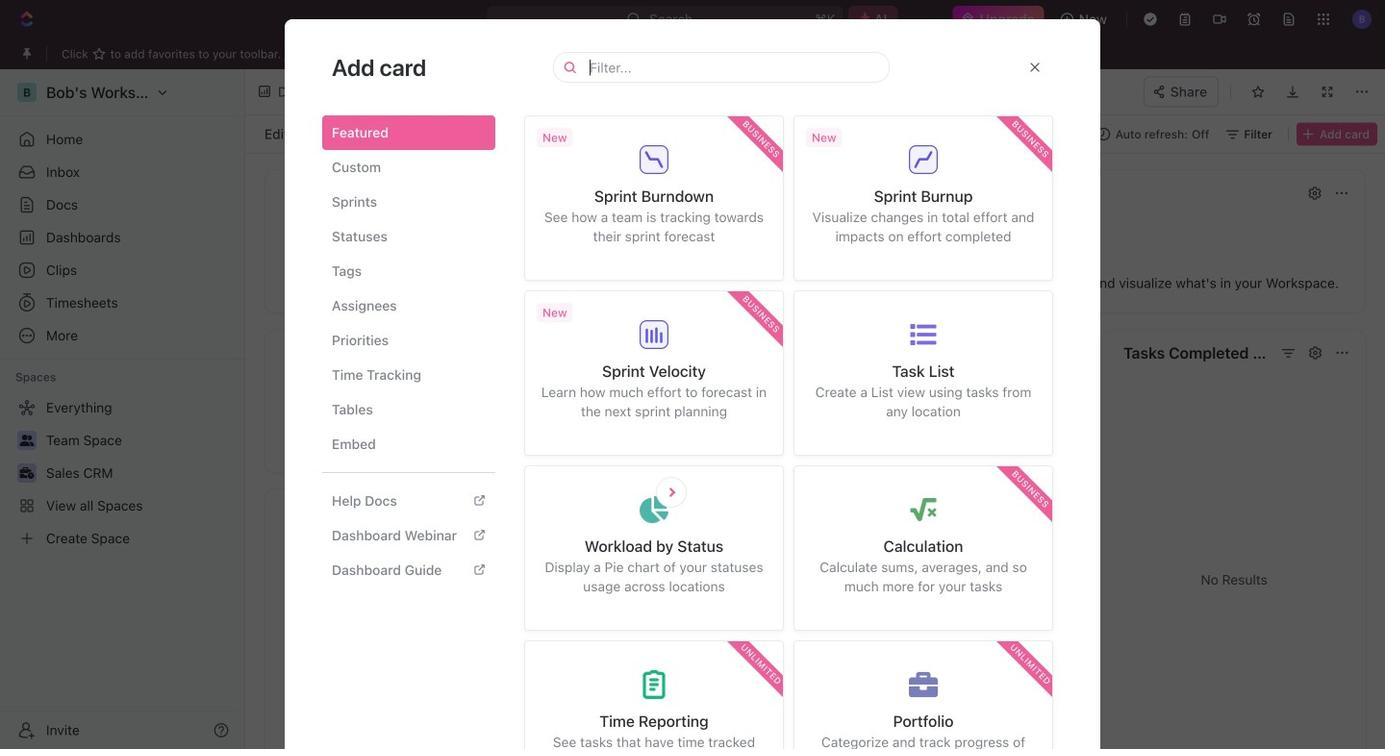 Task type: describe. For each thing, give the bounding box(es) containing it.
Filter... text field
[[590, 53, 883, 82]]

tree inside sidebar navigation
[[8, 392, 237, 554]]



Task type: locate. For each thing, give the bounding box(es) containing it.
tree
[[8, 392, 237, 554]]

None text field
[[379, 80, 683, 104]]

sidebar navigation
[[0, 69, 245, 749]]



Task type: vqa. For each thing, say whether or not it's contained in the screenshot.
Tree
yes



